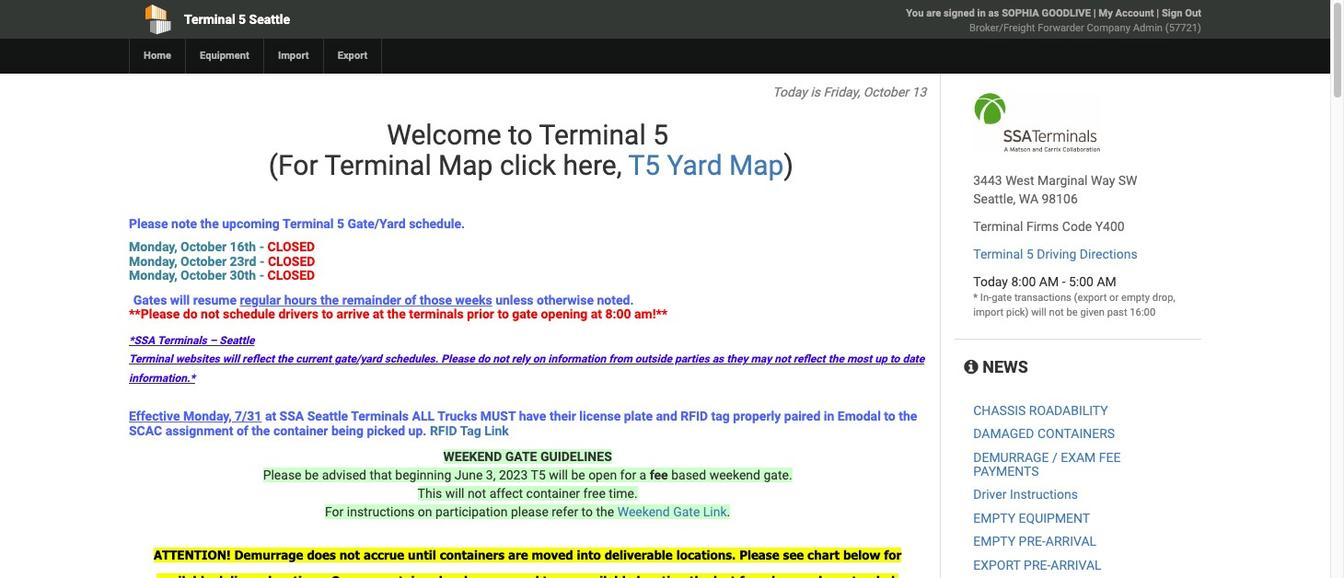 Task type: vqa. For each thing, say whether or not it's contained in the screenshot.
"Export Pre-Arrival" link
yes



Task type: describe. For each thing, give the bounding box(es) containing it.
of inside gates will resume regular hours the remainder of those weeks unless otherwise noted. **please do not schedule drivers to arrive at the terminals prior to gate opening at 8:00 am!**
[[405, 292, 417, 307]]

up
[[875, 353, 887, 366]]

please inside weekend gate guidelines please be advised that beginning june 3, 2023 t5 will be open for a fee based weekend gate. this will not affect container free time. for instructions on participation please refer to the weekend gate link .
[[263, 468, 302, 482]]

5 up 'equipment'
[[239, 12, 246, 27]]

1 map from the left
[[438, 149, 493, 181]]

2 horizontal spatial at
[[591, 307, 602, 321]]

empty pre-arrival link
[[973, 534, 1097, 549]]

location
[[637, 574, 686, 578]]

october down note
[[181, 240, 227, 254]]

must
[[480, 409, 516, 424]]

into
[[577, 548, 601, 562]]

- right 16th
[[259, 240, 264, 254]]

attention! demurrage does not accrue until containers are moved into deliverable locations. please see chart below for available delivery locations. once a container has been moved to an available location the last free day can be extended.
[[154, 548, 902, 578]]

2 am from the left
[[1097, 274, 1117, 289]]

empty equipment link
[[973, 511, 1090, 525]]

and
[[656, 409, 678, 424]]

effective monday, 7/31
[[129, 409, 262, 424]]

empty
[[1121, 292, 1150, 304]]

1 vertical spatial moved
[[498, 574, 539, 578]]

accrue
[[364, 548, 404, 562]]

not inside weekend gate guidelines please be advised that beginning june 3, 2023 t5 will be open for a fee based weekend gate. this will not affect container free time. for instructions on participation please refer to the weekend gate link .
[[468, 486, 486, 501]]

resume
[[193, 292, 237, 307]]

date
[[903, 353, 924, 366]]

on inside weekend gate guidelines please be advised that beginning june 3, 2023 t5 will be open for a fee based weekend gate. this will not affect container free time. for instructions on participation please refer to the weekend gate link .
[[418, 504, 432, 519]]

the inside please note the upcoming terminal 5 gate/yard schedule. monday, october 16th - closed monday, october 23rd - closed monday, october 30th - closed
[[200, 216, 219, 231]]

containers
[[440, 548, 505, 562]]

company
[[1087, 22, 1131, 34]]

driver
[[973, 487, 1007, 502]]

guidelines
[[540, 449, 612, 464]]

- right 30th
[[259, 268, 264, 283]]

yard
[[667, 149, 722, 181]]

be inside the today                                                                                                                                                                                                                                                                                                                                                                                                                                                                                                                                                                                                                                                                                                           8:00 am - 5:00 am * in-gate transactions (export or empty drop, import pick) will not be given past 16:00
[[1067, 307, 1078, 319]]

until
[[408, 548, 436, 562]]

news
[[978, 357, 1028, 377]]

*ssa terminals – seattle terminal websites will reflect the current gate/yard schedules. please do not rely on information from outside parties as they may not reflect the most up to date information.*
[[129, 335, 924, 385]]

information.*
[[129, 372, 195, 385]]

roadability
[[1029, 403, 1108, 418]]

terminal inside please note the upcoming terminal 5 gate/yard schedule. monday, october 16th - closed monday, october 23rd - closed monday, october 30th - closed
[[283, 216, 334, 231]]

- inside the today                                                                                                                                                                                                                                                                                                                                                                                                                                                                                                                                                                                                                                                                                                           8:00 am - 5:00 am * in-gate transactions (export or empty drop, import pick) will not be given past 16:00
[[1062, 274, 1066, 289]]

not inside attention! demurrage does not accrue until containers are moved into deliverable locations. please see chart below for available delivery locations. once a container has been moved to an available location the last free day can be extended.
[[339, 548, 360, 562]]

to inside at ssa seattle terminals all trucks must have their license plate and rfid tag properly paired in emodal to the scac assignment of the container being picked up.
[[884, 409, 896, 424]]

container inside weekend gate guidelines please be advised that beginning june 3, 2023 t5 will be open for a fee based weekend gate. this will not affect container free time. for instructions on participation please refer to the weekend gate link .
[[526, 486, 580, 501]]

as inside you are signed in as sophia goodlive | my account | sign out broker/freight forwarder company admin (57721)
[[988, 7, 999, 19]]

their
[[550, 409, 576, 424]]

gates
[[133, 292, 167, 307]]

gate inside gates will resume regular hours the remainder of those weeks unless otherwise noted. **please do not schedule drivers to arrive at the terminals prior to gate opening at 8:00 am!**
[[512, 307, 538, 321]]

driving
[[1037, 247, 1077, 261]]

tag
[[460, 423, 481, 438]]

will inside *ssa terminals – seattle terminal websites will reflect the current gate/yard schedules. please do not rely on information from outside parties as they may not reflect the most up to date information.*
[[223, 353, 240, 366]]

home
[[144, 50, 171, 62]]

y400
[[1095, 219, 1125, 234]]

at ssa seattle terminals all trucks must have their license plate and rfid tag properly paired in emodal to the scac assignment of the container being picked up.
[[129, 409, 917, 438]]

this
[[418, 486, 442, 501]]

0 vertical spatial arrival
[[1046, 534, 1097, 549]]

gate
[[505, 449, 537, 464]]

weekend gate link link
[[617, 504, 727, 519]]

arrive
[[336, 307, 370, 321]]

t5 inside weekend gate guidelines please be advised that beginning june 3, 2023 t5 will be open for a fee based weekend gate. this will not affect container free time. for instructions on participation please refer to the weekend gate link .
[[531, 468, 546, 482]]

my
[[1099, 7, 1113, 19]]

to right prior
[[498, 307, 509, 321]]

license
[[579, 409, 621, 424]]

current
[[296, 353, 332, 366]]

terminal 5 driving directions link
[[973, 247, 1138, 261]]

delivery
[[215, 574, 265, 578]]

**please
[[129, 307, 180, 321]]

from
[[609, 353, 632, 366]]

to inside weekend gate guidelines please be advised that beginning june 3, 2023 t5 will be open for a fee based weekend gate. this will not affect container free time. for instructions on participation please refer to the weekend gate link .
[[582, 504, 593, 519]]

most
[[847, 353, 872, 366]]

container inside at ssa seattle terminals all trucks must have their license plate and rfid tag properly paired in emodal to the scac assignment of the container being picked up.
[[273, 423, 328, 438]]

instructions
[[347, 504, 415, 519]]

seattle inside *ssa terminals – seattle terminal websites will reflect the current gate/yard schedules. please do not rely on information from outside parties as they may not reflect the most up to date information.*
[[219, 335, 254, 347]]

to inside *ssa terminals – seattle terminal websites will reflect the current gate/yard schedules. please do not rely on information from outside parties as they may not reflect the most up to date information.*
[[890, 353, 900, 366]]

rfid tag link
[[430, 423, 512, 438]]

ssa
[[280, 409, 304, 424]]

1 horizontal spatial at
[[373, 307, 384, 321]]

of inside at ssa seattle terminals all trucks must have their license plate and rfid tag properly paired in emodal to the scac assignment of the container being picked up.
[[237, 423, 248, 438]]

extended.
[[837, 574, 899, 578]]

equipment
[[200, 50, 249, 62]]

plate
[[624, 409, 653, 424]]

to inside attention! demurrage does not accrue until containers are moved into deliverable locations. please see chart below for available delivery locations. once a container has been moved to an available location the last free day can be extended.
[[543, 574, 555, 578]]

please inside please note the upcoming terminal 5 gate/yard schedule. monday, october 16th - closed monday, october 23rd - closed monday, october 30th - closed
[[129, 216, 168, 231]]

note
[[171, 216, 197, 231]]

exam
[[1061, 450, 1096, 465]]

sw
[[1118, 173, 1138, 188]]

terminals inside at ssa seattle terminals all trucks must have their license plate and rfid tag properly paired in emodal to the scac assignment of the container being picked up.
[[351, 409, 409, 424]]

gate inside the today                                                                                                                                                                                                                                                                                                                                                                                                                                                                                                                                                                                                                                                                                                           8:00 am - 5:00 am * in-gate transactions (export or empty drop, import pick) will not be given past 16:00
[[992, 292, 1012, 304]]

2 closed from the top
[[268, 254, 315, 269]]

not left rely
[[493, 353, 509, 366]]

0 vertical spatial moved
[[532, 548, 573, 562]]

the left terminals
[[387, 307, 406, 321]]

a inside attention! demurrage does not accrue until containers are moved into deliverable locations. please see chart below for available delivery locations. once a container has been moved to an available location the last free day can be extended.
[[366, 574, 373, 578]]

not inside gates will resume regular hours the remainder of those weeks unless otherwise noted. **please do not schedule drivers to arrive at the terminals prior to gate opening at 8:00 am!**
[[201, 307, 220, 321]]

for inside attention! demurrage does not accrue until containers are moved into deliverable locations. please see chart below for available delivery locations. once a container has been moved to an available location the last free day can be extended.
[[884, 548, 902, 562]]

picked
[[367, 423, 405, 438]]

as inside *ssa terminals – seattle terminal websites will reflect the current gate/yard schedules. please do not rely on information from outside parties as they may not reflect the most up to date information.*
[[712, 353, 724, 366]]

welcome to terminal 5 (for terminal map click here, t5 yard map )
[[262, 119, 793, 181]]

do inside *ssa terminals – seattle terminal websites will reflect the current gate/yard schedules. please do not rely on information from outside parties as they may not reflect the most up to date information.*
[[478, 353, 490, 366]]

containers
[[1038, 426, 1115, 441]]

october left 13
[[863, 85, 909, 99]]

free inside attention! demurrage does not accrue until containers are moved into deliverable locations. please see chart below for available delivery locations. once a container has been moved to an available location the last free day can be extended.
[[740, 574, 764, 578]]

trucks
[[438, 409, 477, 424]]

to inside welcome to terminal 5 (for terminal map click here, t5 yard map )
[[508, 119, 533, 151]]

driver instructions link
[[973, 487, 1078, 502]]

those
[[420, 292, 452, 307]]

terminal firms code y400
[[973, 219, 1125, 234]]

5 inside please note the upcoming terminal 5 gate/yard schedule. monday, october 16th - closed monday, october 23rd - closed monday, october 30th - closed
[[337, 216, 344, 231]]

5 inside welcome to terminal 5 (for terminal map click here, t5 yard map )
[[653, 119, 668, 151]]

the inside attention! demurrage does not accrue until containers are moved into deliverable locations. please see chart below for available delivery locations. once a container has been moved to an available location the last free day can be extended.
[[690, 574, 710, 578]]

you are signed in as sophia goodlive | my account | sign out broker/freight forwarder company admin (57721)
[[906, 7, 1202, 34]]

7/31
[[235, 409, 262, 424]]

transactions
[[1015, 292, 1072, 304]]

the inside weekend gate guidelines please be advised that beginning june 3, 2023 t5 will be open for a fee based weekend gate. this will not affect container free time. for instructions on participation please refer to the weekend gate link .
[[596, 504, 614, 519]]

today for today is friday, october 13
[[773, 85, 807, 99]]

1 | from the left
[[1094, 7, 1096, 19]]

1 closed from the top
[[268, 240, 315, 254]]

weekend
[[617, 504, 670, 519]]

export pre-arrival link
[[973, 558, 1102, 572]]

.
[[727, 504, 730, 519]]

time.
[[609, 486, 638, 501]]

schedule.
[[409, 216, 465, 231]]

west
[[1006, 173, 1034, 188]]

0 horizontal spatial rfid
[[430, 423, 457, 438]]

day
[[768, 574, 790, 578]]

chart
[[808, 548, 840, 562]]

- right "23rd"
[[260, 254, 265, 269]]

the right hours
[[320, 292, 339, 307]]

for
[[325, 504, 344, 519]]

gate/yard
[[334, 353, 382, 366]]

import link
[[263, 39, 323, 74]]

properly
[[733, 409, 781, 424]]

participation
[[436, 504, 508, 519]]

scac
[[129, 423, 162, 438]]

been
[[464, 574, 494, 578]]

free inside weekend gate guidelines please be advised that beginning june 3, 2023 t5 will be open for a fee based weekend gate. this will not affect container free time. for instructions on participation please refer to the weekend gate link .
[[583, 486, 606, 501]]

friday,
[[824, 85, 860, 99]]

will down guidelines
[[549, 468, 568, 482]]

the left ssa
[[252, 423, 270, 438]]

1 vertical spatial pre-
[[1024, 558, 1051, 572]]

*ssa
[[129, 335, 155, 347]]

has
[[439, 574, 460, 578]]



Task type: locate. For each thing, give the bounding box(es) containing it.
will down transactions
[[1031, 307, 1047, 319]]

please up "day"
[[739, 548, 779, 562]]

1 vertical spatial free
[[740, 574, 764, 578]]

1 vertical spatial seattle
[[219, 335, 254, 347]]

of right assignment
[[237, 423, 248, 438]]

are right you
[[926, 7, 941, 19]]

the right emodal
[[899, 409, 917, 424]]

rfid right up.
[[430, 423, 457, 438]]

outside
[[635, 353, 672, 366]]

5 right here,
[[653, 119, 668, 151]]

of left those
[[405, 292, 417, 307]]

2 | from the left
[[1157, 7, 1159, 19]]

1 horizontal spatial free
[[740, 574, 764, 578]]

link right tag
[[484, 423, 509, 438]]

on right rely
[[533, 353, 545, 366]]

paired
[[784, 409, 821, 424]]

1 am from the left
[[1039, 274, 1059, 289]]

seattle right ssa
[[307, 409, 348, 424]]

1 horizontal spatial today
[[973, 274, 1008, 289]]

on down this
[[418, 504, 432, 519]]

not up participation
[[468, 486, 486, 501]]

0 vertical spatial t5
[[628, 149, 660, 181]]

2 available from the left
[[578, 574, 633, 578]]

empty up export
[[973, 534, 1016, 549]]

not down transactions
[[1049, 307, 1064, 319]]

0 vertical spatial on
[[533, 353, 545, 366]]

today left "is"
[[773, 85, 807, 99]]

container down until
[[377, 574, 435, 578]]

seattle
[[249, 12, 290, 27], [219, 335, 254, 347], [307, 409, 348, 424]]

am up transactions
[[1039, 274, 1059, 289]]

seattle up the import
[[249, 12, 290, 27]]

gate
[[992, 292, 1012, 304], [512, 307, 538, 321]]

terminal 5 seattle link
[[129, 0, 560, 39]]

moved up an
[[532, 548, 573, 562]]

broker/freight
[[970, 22, 1035, 34]]

please inside attention! demurrage does not accrue until containers are moved into deliverable locations. please see chart below for available delivery locations. once a container has been moved to an available location the last free day can be extended.
[[739, 548, 779, 562]]

in inside you are signed in as sophia goodlive | my account | sign out broker/freight forwarder company admin (57721)
[[977, 7, 986, 19]]

way
[[1091, 173, 1115, 188]]

please note the upcoming terminal 5 gate/yard schedule. monday, october 16th - closed monday, october 23rd - closed monday, october 30th - closed
[[129, 216, 465, 283]]

0 vertical spatial pre-
[[1019, 534, 1046, 549]]

1 vertical spatial as
[[712, 353, 724, 366]]

1 horizontal spatial do
[[478, 353, 490, 366]]

1 horizontal spatial on
[[533, 353, 545, 366]]

the down 'time.'
[[596, 504, 614, 519]]

damaged containers link
[[973, 426, 1115, 441]]

1 horizontal spatial available
[[578, 574, 633, 578]]

0 horizontal spatial do
[[183, 307, 198, 321]]

| left "my"
[[1094, 7, 1096, 19]]

at inside at ssa seattle terminals all trucks must have their license plate and rfid tag properly paired in emodal to the scac assignment of the container being picked up.
[[265, 409, 276, 424]]

1 horizontal spatial am
[[1097, 274, 1117, 289]]

empty
[[973, 511, 1016, 525], [973, 534, 1016, 549]]

1 horizontal spatial as
[[988, 7, 999, 19]]

as
[[988, 7, 999, 19], [712, 353, 724, 366]]

in right paired
[[824, 409, 834, 424]]

as up broker/freight
[[988, 7, 999, 19]]

2 vertical spatial container
[[377, 574, 435, 578]]

terminal inside *ssa terminals – seattle terminal websites will reflect the current gate/yard schedules. please do not rely on information from outside parties as they may not reflect the most up to date information.*
[[129, 353, 173, 366]]

rfid left the tag
[[681, 409, 708, 424]]

export
[[973, 558, 1021, 572]]

see
[[783, 548, 804, 562]]

info circle image
[[964, 359, 978, 376]]

terminals inside *ssa terminals – seattle terminal websites will reflect the current gate/yard schedules. please do not rely on information from outside parties as they may not reflect the most up to date information.*
[[157, 335, 207, 347]]

0 horizontal spatial are
[[508, 548, 528, 562]]

gate
[[673, 504, 700, 519]]

not inside the today                                                                                                                                                                                                                                                                                                                                                                                                                                                                                                                                                                                                                                                                                                           8:00 am - 5:00 am * in-gate transactions (export or empty drop, import pick) will not be given past 16:00
[[1049, 307, 1064, 319]]

(57721)
[[1165, 22, 1202, 34]]

1 vertical spatial link
[[703, 504, 727, 519]]

8:00 left am!**
[[605, 307, 631, 321]]

are inside attention! demurrage does not accrue until containers are moved into deliverable locations. please see chart below for available delivery locations. once a container has been moved to an available location the last free day can be extended.
[[508, 548, 528, 562]]

0 vertical spatial for
[[620, 468, 636, 482]]

will inside the today                                                                                                                                                                                                                                                                                                                                                                                                                                                                                                                                                                                                                                                                                                           8:00 am - 5:00 am * in-gate transactions (export or empty drop, import pick) will not be given past 16:00
[[1031, 307, 1047, 319]]

based
[[671, 468, 706, 482]]

5 left "gate/yard"
[[337, 216, 344, 231]]

1 horizontal spatial rfid
[[681, 409, 708, 424]]

rfid inside at ssa seattle terminals all trucks must have their license plate and rfid tag properly paired in emodal to the scac assignment of the container being picked up.
[[681, 409, 708, 424]]

0 vertical spatial locations.
[[676, 548, 736, 562]]

does
[[307, 548, 336, 562]]

equipment link
[[185, 39, 263, 74]]

today inside the today                                                                                                                                                                                                                                                                                                                                                                                                                                                                                                                                                                                                                                                                                                           8:00 am - 5:00 am * in-gate transactions (export or empty drop, import pick) will not be given past 16:00
[[973, 274, 1008, 289]]

3443
[[973, 173, 1002, 188]]

0 horizontal spatial a
[[366, 574, 373, 578]]

terminal 5 seattle image
[[973, 92, 1101, 153]]

0 vertical spatial terminals
[[157, 335, 207, 347]]

0 vertical spatial gate
[[992, 292, 1012, 304]]

the right note
[[200, 216, 219, 231]]

1 horizontal spatial of
[[405, 292, 417, 307]]

parties
[[675, 353, 710, 366]]

2 reflect from the left
[[793, 353, 826, 366]]

be inside attention! demurrage does not accrue until containers are moved into deliverable locations. please see chart below for available delivery locations. once a container has been moved to an available location the last free day can be extended.
[[819, 574, 834, 578]]

seattle for terminal
[[249, 12, 290, 27]]

today for today                                                                                                                                                                                                                                                                                                                                                                                                                                                                                                                                                                                                                                                                                                           8:00 am - 5:00 am * in-gate transactions (export or empty drop, import pick) will not be given past 16:00
[[973, 274, 1008, 289]]

not up –
[[201, 307, 220, 321]]

1 vertical spatial terminals
[[351, 409, 409, 424]]

0 horizontal spatial |
[[1094, 7, 1096, 19]]

demurrage
[[234, 548, 303, 562]]

0 horizontal spatial t5
[[531, 468, 546, 482]]

today
[[773, 85, 807, 99], [973, 274, 1008, 289]]

information
[[548, 353, 606, 366]]

seattle for at
[[307, 409, 348, 424]]

1 vertical spatial a
[[366, 574, 373, 578]]

free down open
[[583, 486, 606, 501]]

damaged
[[973, 426, 1034, 441]]

can
[[793, 574, 815, 578]]

arrival down equipment
[[1046, 534, 1097, 549]]

terminals
[[409, 307, 464, 321]]

0 vertical spatial are
[[926, 7, 941, 19]]

0 vertical spatial empty
[[973, 511, 1016, 525]]

t5 inside welcome to terminal 5 (for terminal map click here, t5 yard map )
[[628, 149, 660, 181]]

1 horizontal spatial link
[[703, 504, 727, 519]]

refer
[[552, 504, 578, 519]]

seattle right –
[[219, 335, 254, 347]]

will down 'june'
[[445, 486, 464, 501]]

chassis roadability link
[[973, 403, 1108, 418]]

past
[[1107, 307, 1127, 319]]

the left most
[[828, 353, 844, 366]]

to right up
[[890, 353, 900, 366]]

demurrage
[[973, 450, 1049, 465]]

0 vertical spatial a
[[640, 468, 647, 482]]

october up resume
[[181, 268, 227, 283]]

terminals left all at the bottom left of the page
[[351, 409, 409, 424]]

8:00 inside the today                                                                                                                                                                                                                                                                                                                                                                                                                                                                                                                                                                                                                                                                                                           8:00 am - 5:00 am * in-gate transactions (export or empty drop, import pick) will not be given past 16:00
[[1011, 274, 1036, 289]]

1 vertical spatial are
[[508, 548, 528, 562]]

a right once
[[366, 574, 373, 578]]

0 horizontal spatial 8:00
[[605, 307, 631, 321]]

0 vertical spatial in
[[977, 7, 986, 19]]

attention!
[[154, 548, 231, 562]]

please left note
[[129, 216, 168, 231]]

0 horizontal spatial available
[[156, 574, 212, 578]]

terminal inside terminal 5 seattle link
[[184, 12, 235, 27]]

0 horizontal spatial reflect
[[242, 353, 274, 366]]

on inside *ssa terminals – seattle terminal websites will reflect the current gate/yard schedules. please do not rely on information from outside parties as they may not reflect the most up to date information.*
[[533, 353, 545, 366]]

13
[[912, 85, 926, 99]]

2 horizontal spatial container
[[526, 486, 580, 501]]

1 horizontal spatial terminals
[[351, 409, 409, 424]]

| left the sign
[[1157, 7, 1159, 19]]

will
[[170, 292, 190, 307], [1031, 307, 1047, 319], [223, 353, 240, 366], [549, 468, 568, 482], [445, 486, 464, 501]]

available down attention! on the bottom of page
[[156, 574, 212, 578]]

1 horizontal spatial 8:00
[[1011, 274, 1036, 289]]

a inside weekend gate guidelines please be advised that beginning june 3, 2023 t5 will be open for a fee based weekend gate. this will not affect container free time. for instructions on participation please refer to the weekend gate link .
[[640, 468, 647, 482]]

1 horizontal spatial a
[[640, 468, 647, 482]]

the left last
[[690, 574, 710, 578]]

terminals
[[157, 335, 207, 347], [351, 409, 409, 424]]

free left "day"
[[740, 574, 764, 578]]

1 available from the left
[[156, 574, 212, 578]]

for right below
[[884, 548, 902, 562]]

today is friday, october 13
[[773, 85, 926, 99]]

not right may
[[774, 353, 791, 366]]

admin
[[1133, 22, 1163, 34]]

t5 left yard
[[628, 149, 660, 181]]

at right arrive
[[373, 307, 384, 321]]

1 horizontal spatial are
[[926, 7, 941, 19]]

wa
[[1019, 192, 1039, 206]]

0 horizontal spatial terminals
[[157, 335, 207, 347]]

link inside weekend gate guidelines please be advised that beginning june 3, 2023 t5 will be open for a fee based weekend gate. this will not affect container free time. for instructions on participation please refer to the weekend gate link .
[[703, 504, 727, 519]]

1 vertical spatial 8:00
[[605, 307, 631, 321]]

have
[[519, 409, 546, 424]]

gate/yard
[[348, 216, 406, 231]]

0 vertical spatial of
[[405, 292, 417, 307]]

1 horizontal spatial t5
[[628, 149, 660, 181]]

locations. up last
[[676, 548, 736, 562]]

0 horizontal spatial at
[[265, 409, 276, 424]]

marginal
[[1038, 173, 1088, 188]]

a left fee on the left
[[640, 468, 647, 482]]

regular
[[240, 292, 281, 307]]

1 horizontal spatial map
[[729, 149, 784, 181]]

weekend
[[710, 468, 760, 482]]

- left 5:00
[[1062, 274, 1066, 289]]

drop,
[[1153, 292, 1175, 304]]

0 vertical spatial 8:00
[[1011, 274, 1036, 289]]

t5 right "2023"
[[531, 468, 546, 482]]

to left arrive
[[322, 307, 333, 321]]

1 vertical spatial gate
[[512, 307, 538, 321]]

0 horizontal spatial container
[[273, 423, 328, 438]]

at right opening
[[591, 307, 602, 321]]

locations.
[[676, 548, 736, 562], [268, 574, 328, 578]]

0 horizontal spatial link
[[484, 423, 509, 438]]

gate left opening
[[512, 307, 538, 321]]

gate up import
[[992, 292, 1012, 304]]

0 vertical spatial do
[[183, 307, 198, 321]]

0 vertical spatial free
[[583, 486, 606, 501]]

1 horizontal spatial locations.
[[676, 548, 736, 562]]

0 horizontal spatial for
[[620, 468, 636, 482]]

0 horizontal spatial today
[[773, 85, 807, 99]]

sophia
[[1002, 7, 1039, 19]]

0 horizontal spatial in
[[824, 409, 834, 424]]

reflect down schedule on the bottom left
[[242, 353, 274, 366]]

0 vertical spatial as
[[988, 7, 999, 19]]

2023
[[499, 468, 528, 482]]

1 vertical spatial of
[[237, 423, 248, 438]]

8:00
[[1011, 274, 1036, 289], [605, 307, 631, 321]]

tag
[[711, 409, 730, 424]]

1 horizontal spatial container
[[377, 574, 435, 578]]

(export
[[1074, 292, 1107, 304]]

0 horizontal spatial free
[[583, 486, 606, 501]]

will inside gates will resume regular hours the remainder of those weeks unless otherwise noted. **please do not schedule drivers to arrive at the terminals prior to gate opening at 8:00 am!**
[[170, 292, 190, 307]]

0 horizontal spatial as
[[712, 353, 724, 366]]

23rd
[[230, 254, 256, 269]]

1 vertical spatial t5
[[531, 468, 546, 482]]

in inside at ssa seattle terminals all trucks must have their license plate and rfid tag properly paired in emodal to the scac assignment of the container being picked up.
[[824, 409, 834, 424]]

8:00 inside gates will resume regular hours the remainder of those weeks unless otherwise noted. **please do not schedule drivers to arrive at the terminals prior to gate opening at 8:00 am!**
[[605, 307, 631, 321]]

weekend gate guidelines please be advised that beginning june 3, 2023 t5 will be open for a fee based weekend gate. this will not affect container free time. for instructions on participation please refer to the weekend gate link .
[[263, 449, 792, 519]]

16:00
[[1130, 307, 1156, 319]]

rfid tag link link
[[430, 423, 512, 438]]

1 empty from the top
[[973, 511, 1016, 525]]

is
[[811, 85, 820, 99]]

30th
[[230, 268, 256, 283]]

are down please
[[508, 548, 528, 562]]

container
[[273, 423, 328, 438], [526, 486, 580, 501], [377, 574, 435, 578]]

the left current
[[277, 353, 293, 366]]

seattle inside at ssa seattle terminals all trucks must have their license plate and rfid tag properly paired in emodal to the scac assignment of the container being picked up.
[[307, 409, 348, 424]]

be left advised
[[305, 468, 319, 482]]

1 vertical spatial arrival
[[1051, 558, 1102, 572]]

container left being
[[273, 423, 328, 438]]

be down guidelines
[[571, 468, 585, 482]]

1 vertical spatial today
[[973, 274, 1008, 289]]

1 horizontal spatial in
[[977, 7, 986, 19]]

rfid
[[681, 409, 708, 424], [430, 423, 457, 438]]

0 horizontal spatial locations.
[[268, 574, 328, 578]]

are inside you are signed in as sophia goodlive | my account | sign out broker/freight forwarder company admin (57721)
[[926, 7, 941, 19]]

or
[[1110, 292, 1119, 304]]

3 closed from the top
[[268, 268, 315, 283]]

do right **please at left bottom
[[183, 307, 198, 321]]

fee
[[1099, 450, 1121, 465]]

0 vertical spatial link
[[484, 423, 509, 438]]

for inside weekend gate guidelines please be advised that beginning june 3, 2023 t5 will be open for a fee based weekend gate. this will not affect container free time. for instructions on participation please refer to the weekend gate link .
[[620, 468, 636, 482]]

do inside gates will resume regular hours the remainder of those weeks unless otherwise noted. **please do not schedule drivers to arrive at the terminals prior to gate opening at 8:00 am!**
[[183, 307, 198, 321]]

empty down driver
[[973, 511, 1016, 525]]

today up in-
[[973, 274, 1008, 289]]

-
[[259, 240, 264, 254], [260, 254, 265, 269], [259, 268, 264, 283], [1062, 274, 1066, 289]]

0 horizontal spatial map
[[438, 149, 493, 181]]

free
[[583, 486, 606, 501], [740, 574, 764, 578]]

1 horizontal spatial gate
[[992, 292, 1012, 304]]

container inside attention! demurrage does not accrue until containers are moved into deliverable locations. please see chart below for available delivery locations. once a container has been moved to an available location the last free day can be extended.
[[377, 574, 435, 578]]

1 horizontal spatial |
[[1157, 7, 1159, 19]]

2 empty from the top
[[973, 534, 1016, 549]]

0 horizontal spatial gate
[[512, 307, 538, 321]]

98106
[[1042, 192, 1078, 206]]

be down chart
[[819, 574, 834, 578]]

0 vertical spatial seattle
[[249, 12, 290, 27]]

2 map from the left
[[729, 149, 784, 181]]

|
[[1094, 7, 1096, 19], [1157, 7, 1159, 19]]

to right refer
[[582, 504, 593, 519]]

am up or
[[1097, 274, 1117, 289]]

container up refer
[[526, 486, 580, 501]]

1 horizontal spatial for
[[884, 548, 902, 562]]

for up 'time.'
[[620, 468, 636, 482]]

equipment
[[1019, 511, 1090, 525]]

not up once
[[339, 548, 360, 562]]

as left they
[[712, 353, 724, 366]]

be left given
[[1067, 307, 1078, 319]]

not
[[201, 307, 220, 321], [1049, 307, 1064, 319], [493, 353, 509, 366], [774, 353, 791, 366], [468, 486, 486, 501], [339, 548, 360, 562]]

websites
[[176, 353, 220, 366]]

pre- down empty equipment link
[[1019, 534, 1046, 549]]

1 vertical spatial container
[[526, 486, 580, 501]]

5 left driving
[[1027, 247, 1034, 261]]

3443 west marginal way sw seattle, wa 98106
[[973, 173, 1138, 206]]

0 horizontal spatial on
[[418, 504, 432, 519]]

arrival down empty pre-arrival link
[[1051, 558, 1102, 572]]

please down ssa
[[263, 468, 302, 482]]

available down into
[[578, 574, 633, 578]]

moved right been
[[498, 574, 539, 578]]

2 vertical spatial seattle
[[307, 409, 348, 424]]

locations. down the does
[[268, 574, 328, 578]]

0 vertical spatial today
[[773, 85, 807, 99]]

remainder
[[342, 292, 401, 307]]

to right welcome
[[508, 119, 533, 151]]

beginning
[[395, 468, 451, 482]]

emodal
[[838, 409, 881, 424]]

1 vertical spatial do
[[478, 353, 490, 366]]

please inside *ssa terminals – seattle terminal websites will reflect the current gate/yard schedules. please do not rely on information from outside parties as they may not reflect the most up to date information.*
[[441, 353, 475, 366]]

export
[[338, 50, 368, 62]]

1 vertical spatial empty
[[973, 534, 1016, 549]]

seattle,
[[973, 192, 1016, 206]]

1 vertical spatial for
[[884, 548, 902, 562]]

8:00 up transactions
[[1011, 274, 1036, 289]]

october left "23rd"
[[181, 254, 227, 269]]

map right yard
[[729, 149, 784, 181]]

terminals up websites
[[157, 335, 207, 347]]

map left click
[[438, 149, 493, 181]]

import
[[278, 50, 309, 62]]

to right emodal
[[884, 409, 896, 424]]

please right schedules.
[[441, 353, 475, 366]]

on
[[533, 353, 545, 366], [418, 504, 432, 519]]

in right "signed"
[[977, 7, 986, 19]]

1 vertical spatial in
[[824, 409, 834, 424]]

1 vertical spatial on
[[418, 504, 432, 519]]

reflect right may
[[793, 353, 826, 366]]

instructions
[[1010, 487, 1078, 502]]

october
[[863, 85, 909, 99], [181, 240, 227, 254], [181, 254, 227, 269], [181, 268, 227, 283]]

being
[[331, 423, 364, 438]]

will right gates
[[170, 292, 190, 307]]

/
[[1052, 450, 1058, 465]]

sign
[[1162, 7, 1183, 19]]

0 horizontal spatial of
[[237, 423, 248, 438]]

they
[[727, 353, 748, 366]]

1 horizontal spatial reflect
[[793, 353, 826, 366]]

0 horizontal spatial am
[[1039, 274, 1059, 289]]

0 vertical spatial container
[[273, 423, 328, 438]]

last
[[714, 574, 736, 578]]

1 reflect from the left
[[242, 353, 274, 366]]

pre- down empty pre-arrival link
[[1024, 558, 1051, 572]]

will right websites
[[223, 353, 240, 366]]

here,
[[563, 149, 622, 181]]

1 vertical spatial locations.
[[268, 574, 328, 578]]



